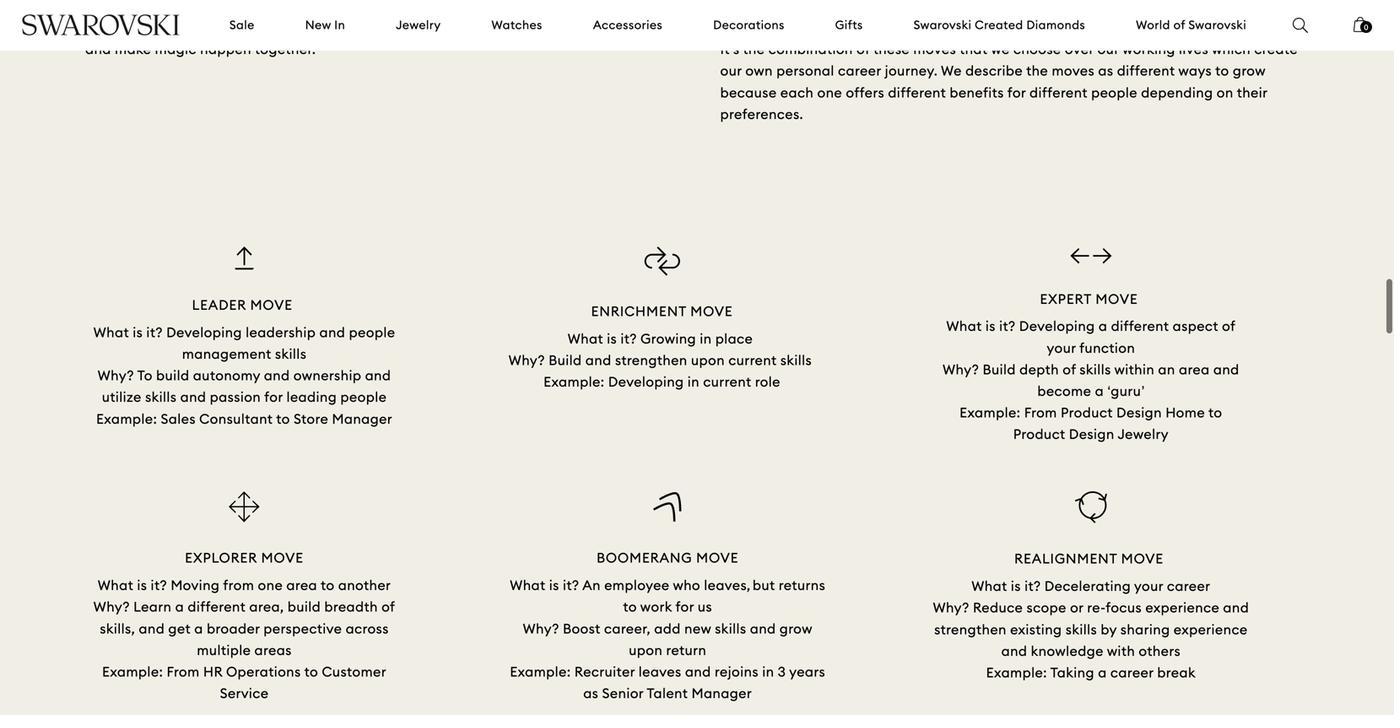 Task type: describe. For each thing, give the bounding box(es) containing it.
example: inside the what is it? developing leadership and people management skills why? to build autonomy and ownership and utilize skills and passion for leading people example: sales consultant to store manager
[[96, 410, 157, 427]]

work,
[[422, 0, 458, 15]]

search image image
[[1293, 18, 1309, 33]]

it? for learn
[[151, 577, 167, 594]]

developing inside what is it? growing in place why? build and strengthen upon current skills example: developing in current role
[[608, 373, 684, 391]]

build inside the what is it? developing leadership and people management skills why? to build autonomy and ownership and utilize skills and passion for leading people example: sales consultant to store manager
[[156, 367, 189, 384]]

of right deal
[[370, 0, 384, 15]]

from inside the what is it? developing a different aspect of your function why? build depth of skills within an area and become a 'guru' example: from product design home to product design jewelry
[[1025, 404, 1058, 421]]

each
[[781, 84, 814, 101]]

utilize
[[102, 389, 142, 406]]

of down the work,
[[416, 19, 430, 36]]

what for what is it? an employee who leaves, but returns to work for us why? boost career, add new skills and grow upon return example: recruiter leaves and rejoins in 3 years as senior talent manager
[[510, 577, 546, 594]]

a up function
[[1099, 318, 1108, 335]]

leaves, but
[[704, 577, 775, 594]]

area inside what is it? moving from one area to another why? learn a different area, build breadth of skills, and get a broader perspective across multiple areas example: from hr operations to customer service
[[287, 577, 317, 594]]

existing
[[1011, 621, 1062, 638]]

we inside behind our faceted exterior is a great deal of hard work, know-how, passion, engagement, and cooperation in countless areas of expertise. we reshape the reality and make magic happen together.
[[502, 19, 523, 36]]

behind
[[85, 0, 131, 15]]

what is it? developing leadership and people management skills why? to build autonomy and ownership and utilize skills and passion for leading people example: sales consultant to store manager
[[93, 324, 395, 427]]

and inside the what is it? developing a different aspect of your function why? build depth of skills within an area and become a 'guru' example: from product design home to product design jewelry
[[1214, 361, 1240, 378]]

to inside we provide everyone at swarovski with the opportunity for continued learning, growth, and development. you can choose between six different career development options. it's the combination of these moves that we choose over our working lives which create our own personal career journey. we describe the moves as different ways to grow because each one offers different benefits for different people depending on their preferences.
[[1216, 62, 1230, 80]]

recruiter
[[575, 663, 635, 680]]

on
[[1217, 84, 1234, 101]]

move for leader move
[[250, 296, 293, 314]]

different inside the what is it? developing a different aspect of your function why? build depth of skills within an area and become a 'guru' example: from product design home to product design jewelry
[[1112, 318, 1170, 335]]

a up get
[[175, 598, 184, 616]]

what for what is it? moving from one area to another why? learn a different area, build breadth of skills, and get a broader perspective across multiple areas example: from hr operations to customer service
[[98, 577, 133, 594]]

the inside behind our faceted exterior is a great deal of hard work, know-how, passion, engagement, and cooperation in countless areas of expertise. we reshape the reality and make magic happen together.
[[584, 19, 606, 36]]

leader
[[192, 296, 246, 314]]

enrichment move
[[591, 303, 733, 320]]

as inside we provide everyone at swarovski with the opportunity for continued learning, growth, and development. you can choose between six different career development options. it's the combination of these moves that we choose over our working lives which create our own personal career journey. we describe the moves as different ways to grow because each one offers different benefits for different people depending on their preferences.
[[1099, 62, 1114, 80]]

and inside we provide everyone at swarovski with the opportunity for continued learning, growth, and development. you can choose between six different career development options. it's the combination of these moves that we choose over our working lives which create our own personal career journey. we describe the moves as different ways to grow because each one offers different benefits for different people depending on their preferences.
[[721, 19, 747, 36]]

it's
[[721, 41, 740, 58]]

operations
[[226, 663, 301, 680]]

exterior
[[216, 0, 268, 15]]

example: inside what is it? growing in place why? build and strengthen upon current skills example: developing in current role
[[544, 373, 605, 391]]

is for why? reduce scope or re-focus experience and strengthen existing skills by sharing experience and knowledge with others
[[1011, 578, 1021, 595]]

what for what is it? growing in place why? build and strengthen upon current skills example: developing in current role
[[568, 330, 604, 347]]

of inside we provide everyone at swarovski with the opportunity for continued learning, growth, and development. you can choose between six different career development options. it's the combination of these moves that we choose over our working lives which create our own personal career journey. we describe the moves as different ways to grow because each one offers different benefits for different people depending on their preferences.
[[857, 41, 870, 58]]

broader
[[207, 620, 260, 637]]

options.
[[1234, 19, 1288, 36]]

created
[[975, 17, 1024, 33]]

development.
[[750, 19, 842, 36]]

for down the describe
[[1008, 84, 1026, 101]]

others
[[1139, 642, 1181, 660]]

perspective
[[264, 620, 342, 637]]

move for explorer move
[[261, 549, 304, 567]]

move for realignment move
[[1122, 550, 1164, 568]]

in inside behind our faceted exterior is a great deal of hard work, know-how, passion, engagement, and cooperation in countless areas of expertise. we reshape the reality and make magic happen together.
[[293, 19, 305, 36]]

by
[[1101, 621, 1117, 638]]

with inside what is it? decelerating your career why? reduce scope or re-focus experience and strengthen existing skills by sharing experience and knowledge with others example: taking a career break
[[1108, 642, 1136, 660]]

expert move
[[1040, 290, 1142, 308]]

is for why? boost career, add new skills and grow upon return
[[549, 577, 560, 594]]

great
[[297, 0, 334, 15]]

work
[[641, 598, 672, 616]]

add
[[655, 620, 681, 637]]

get
[[168, 620, 191, 637]]

boost
[[563, 620, 601, 637]]

people inside we provide everyone at swarovski with the opportunity for continued learning, growth, and development. you can choose between six different career development options. it's the combination of these moves that we choose over our working lives which create our own personal career journey. we describe the moves as different ways to grow because each one offers different benefits for different people depending on their preferences.
[[1092, 84, 1138, 101]]

opportunity
[[1009, 0, 1088, 15]]

grow inside we provide everyone at swarovski with the opportunity for continued learning, growth, and development. you can choose between six different career development options. it's the combination of these moves that we choose over our working lives which create our own personal career journey. we describe the moves as different ways to grow because each one offers different benefits for different people depending on their preferences.
[[1233, 62, 1266, 80]]

watches link
[[492, 17, 543, 33]]

0 vertical spatial current
[[729, 352, 777, 369]]

your inside the what is it? developing a different aspect of your function why? build depth of skills within an area and become a 'guru' example: from product design home to product design jewelry
[[1047, 339, 1077, 357]]

1 vertical spatial design
[[1070, 426, 1115, 443]]

realignment
[[1015, 550, 1118, 568]]

realignment move
[[1015, 550, 1168, 568]]

these
[[874, 41, 910, 58]]

deal
[[337, 0, 367, 15]]

growing
[[641, 330, 697, 347]]

cooperation
[[208, 19, 290, 36]]

we provide everyone at swarovski with the opportunity for continued learning, growth, and development. you can choose between six different career development options. it's the combination of these moves that we choose over our working lives which create our own personal career journey. we describe the moves as different ways to grow because each one offers different benefits for different people depending on their preferences.
[[721, 0, 1299, 123]]

area inside the what is it? developing a different aspect of your function why? build depth of skills within an area and become a 'guru' example: from product design home to product design jewelry
[[1179, 361, 1210, 378]]

returns
[[779, 577, 826, 594]]

cart-mobile image image
[[1354, 17, 1368, 32]]

new in link
[[305, 17, 345, 33]]

over
[[1065, 41, 1094, 58]]

own
[[746, 62, 773, 80]]

1 vertical spatial choose
[[1014, 41, 1062, 58]]

developing for depth
[[1020, 318, 1096, 335]]

provide
[[745, 0, 796, 15]]

it? for why?
[[1000, 318, 1016, 335]]

home
[[1166, 404, 1206, 421]]

areas inside what is it? moving from one area to another why? learn a different area, build breadth of skills, and get a broader perspective across multiple areas example: from hr operations to customer service
[[255, 642, 292, 659]]

of inside what is it? moving from one area to another why? learn a different area, build breadth of skills, and get a broader perspective across multiple areas example: from hr operations to customer service
[[382, 598, 395, 616]]

scope
[[1027, 599, 1067, 617]]

2 vertical spatial people
[[341, 389, 387, 406]]

faceted
[[160, 0, 213, 15]]

what is it? growing in place why? build and strengthen upon current skills example: developing in current role
[[509, 330, 816, 391]]

1 vertical spatial current
[[703, 373, 752, 391]]

2 vertical spatial our
[[721, 62, 742, 80]]

world
[[1136, 17, 1171, 33]]

with inside we provide everyone at swarovski with the opportunity for continued learning, growth, and development. you can choose between six different career development options. it's the combination of these moves that we choose over our working lives which create our own personal career journey. we describe the moves as different ways to grow because each one offers different benefits for different people depending on their preferences.
[[952, 0, 980, 15]]

to inside the what is it? developing leadership and people management skills why? to build autonomy and ownership and utilize skills and passion for leading people example: sales consultant to store manager
[[276, 410, 290, 427]]

area,
[[249, 598, 284, 616]]

swarovski inside 'link'
[[1189, 17, 1247, 33]]

senior
[[602, 685, 644, 702]]

skills inside what is it? decelerating your career why? reduce scope or re-focus experience and strengthen existing skills by sharing experience and knowledge with others example: taking a career break
[[1066, 621, 1098, 638]]

explorer
[[185, 549, 257, 567]]

0 horizontal spatial choose
[[902, 19, 950, 36]]

why? inside the what is it? developing leadership and people management skills why? to build autonomy and ownership and utilize skills and passion for leading people example: sales consultant to store manager
[[98, 367, 134, 384]]

knowledge
[[1031, 642, 1104, 660]]

manager inside the what is it? developing leadership and people management skills why? to build autonomy and ownership and utilize skills and passion for leading people example: sales consultant to store manager
[[332, 410, 393, 427]]

sharing
[[1121, 621, 1171, 638]]

the right the describe
[[1027, 62, 1049, 80]]

new
[[305, 17, 331, 33]]

is inside behind our faceted exterior is a great deal of hard work, know-how, passion, engagement, and cooperation in countless areas of expertise. we reshape the reality and make magic happen together.
[[271, 0, 281, 15]]

career up sharing
[[1168, 578, 1211, 595]]

us
[[698, 598, 713, 616]]

build inside the what is it? developing a different aspect of your function why? build depth of skills within an area and become a 'guru' example: from product design home to product design jewelry
[[983, 361, 1016, 378]]

create
[[1255, 41, 1299, 58]]

decorations link
[[713, 17, 785, 33]]

what is it? an employee who leaves, but returns to work for us why? boost career, add new skills and grow upon return example: recruiter leaves and rejoins in 3 years as senior talent manager
[[510, 577, 826, 702]]

and inside what is it? growing in place why? build and strengthen upon current skills example: developing in current role
[[586, 352, 612, 369]]

example: inside what is it? moving from one area to another why? learn a different area, build breadth of skills, and get a broader perspective across multiple areas example: from hr operations to customer service
[[102, 663, 163, 680]]

our inside behind our faceted exterior is a great deal of hard work, know-how, passion, engagement, and cooperation in countless areas of expertise. we reshape the reality and make magic happen together.
[[135, 0, 157, 15]]

know-
[[461, 0, 502, 15]]

1 horizontal spatial moves
[[1052, 62, 1095, 80]]

career down the others
[[1111, 664, 1154, 681]]

the up own
[[743, 41, 765, 58]]

accessories
[[593, 17, 663, 33]]

passion,
[[536, 0, 591, 15]]

move for enrichment move
[[691, 303, 733, 320]]

in
[[334, 17, 345, 33]]

service
[[220, 685, 269, 702]]

new
[[685, 620, 712, 637]]

expertise.
[[433, 19, 499, 36]]

1 horizontal spatial we
[[721, 0, 742, 15]]

leading
[[287, 389, 337, 406]]

0 vertical spatial product
[[1061, 404, 1113, 421]]

across
[[346, 620, 389, 637]]

skills inside the what is it? developing a different aspect of your function why? build depth of skills within an area and become a 'guru' example: from product design home to product design jewelry
[[1080, 361, 1112, 378]]

development
[[1143, 19, 1231, 36]]

gifts link
[[836, 17, 863, 33]]

leader move
[[192, 296, 297, 314]]

1 vertical spatial our
[[1098, 41, 1120, 58]]

for inside what is it? an employee who leaves, but returns to work for us why? boost career, add new skills and grow upon return example: recruiter leaves and rejoins in 3 years as senior talent manager
[[676, 598, 694, 616]]

benefits
[[950, 84, 1004, 101]]

world of swarovski
[[1136, 17, 1247, 33]]

magic
[[155, 41, 197, 58]]

is for why? build and strengthen upon current skills
[[607, 330, 617, 347]]

return
[[666, 642, 707, 659]]

an
[[583, 577, 601, 594]]

a left the 'guru'
[[1096, 382, 1104, 400]]

learning,
[[1184, 0, 1243, 15]]

continued
[[1113, 0, 1181, 15]]



Task type: vqa. For each thing, say whether or not it's contained in the screenshot.
the topmost 'purchase'
no



Task type: locate. For each thing, give the bounding box(es) containing it.
strengthen inside what is it? growing in place why? build and strengthen upon current skills example: developing in current role
[[615, 352, 688, 369]]

from
[[223, 577, 254, 594]]

reduce
[[973, 599, 1023, 617]]

is inside the what is it? developing leadership and people management skills why? to build autonomy and ownership and utilize skills and passion for leading people example: sales consultant to store manager
[[133, 324, 143, 341]]

because
[[721, 84, 777, 101]]

it? inside the what is it? developing a different aspect of your function why? build depth of skills within an area and become a 'guru' example: from product design home to product design jewelry
[[1000, 318, 1016, 335]]

0 vertical spatial as
[[1099, 62, 1114, 80]]

0 horizontal spatial upon
[[629, 642, 663, 659]]

1 vertical spatial with
[[1108, 642, 1136, 660]]

0 vertical spatial areas
[[375, 19, 413, 36]]

move
[[1096, 290, 1139, 308], [250, 296, 293, 314], [691, 303, 733, 320], [261, 549, 304, 567], [696, 549, 739, 567], [1122, 550, 1164, 568]]

happen
[[200, 41, 252, 58]]

0 horizontal spatial design
[[1070, 426, 1115, 443]]

grow inside what is it? an employee who leaves, but returns to work for us why? boost career, add new skills and grow upon return example: recruiter leaves and rejoins in 3 years as senior talent manager
[[780, 620, 813, 637]]

0 vertical spatial area
[[1179, 361, 1210, 378]]

what for what is it? developing a different aspect of your function why? build depth of skills within an area and become a 'guru' example: from product design home to product design jewelry
[[947, 318, 982, 335]]

with text__icon image
[[235, 247, 254, 270]]

people down working
[[1092, 84, 1138, 101]]

for left leading
[[264, 389, 283, 406]]

between
[[953, 19, 1011, 36]]

move for expert move
[[1096, 290, 1139, 308]]

skills down function
[[1080, 361, 1112, 378]]

different down journey.
[[888, 84, 947, 101]]

hard
[[387, 0, 418, 15]]

jewelry down the 'guru'
[[1118, 426, 1169, 443]]

current left the role
[[703, 373, 752, 391]]

describe
[[966, 62, 1023, 80]]

what for what is it? decelerating your career why? reduce scope or re-focus experience and strengthen existing skills by sharing experience and knowledge with others example: taking a career break
[[972, 578, 1008, 595]]

and inside what is it? moving from one area to another why? learn a different area, build breadth of skills, and get a broader perspective across multiple areas example: from hr operations to customer service
[[139, 620, 165, 637]]

make
[[115, 41, 151, 58]]

0 horizontal spatial with
[[952, 0, 980, 15]]

0 vertical spatial upon
[[691, 352, 725, 369]]

0 vertical spatial we
[[721, 0, 742, 15]]

why? inside what is it? an employee who leaves, but returns to work for us why? boost career, add new skills and grow upon return example: recruiter leaves and rejoins in 3 years as senior talent manager
[[523, 620, 560, 637]]

'guru'
[[1108, 382, 1145, 400]]

it? inside what is it? growing in place why? build and strengthen upon current skills example: developing in current role
[[621, 330, 637, 347]]

career down continued
[[1096, 19, 1139, 36]]

sale link
[[230, 17, 255, 33]]

to up the breadth
[[321, 577, 335, 594]]

areas up operations
[[255, 642, 292, 659]]

0 horizontal spatial we
[[502, 19, 523, 36]]

role
[[755, 373, 781, 391]]

area
[[1179, 361, 1210, 378], [287, 577, 317, 594]]

0 vertical spatial your
[[1047, 339, 1077, 357]]

who
[[673, 577, 701, 594]]

1 vertical spatial from
[[167, 663, 200, 680]]

that
[[960, 41, 988, 58]]

move up leaves, but
[[696, 549, 739, 567]]

upon inside what is it? growing in place why? build and strengthen upon current skills example: developing in current role
[[691, 352, 725, 369]]

developing for autonomy
[[166, 324, 242, 341]]

1 vertical spatial as
[[584, 685, 599, 702]]

different inside what is it? moving from one area to another why? learn a different area, build breadth of skills, and get a broader perspective across multiple areas example: from hr operations to customer service
[[188, 598, 246, 616]]

developing inside the what is it? developing a different aspect of your function why? build depth of skills within an area and become a 'guru' example: from product design home to product design jewelry
[[1020, 318, 1096, 335]]

1 horizontal spatial build
[[983, 361, 1016, 378]]

one down personal
[[818, 84, 843, 101]]

we down how,
[[502, 19, 523, 36]]

skills down leadership
[[275, 345, 307, 363]]

what is it? decelerating your career why? reduce scope or re-focus experience and strengthen existing skills by sharing experience and knowledge with others example: taking a career break
[[933, 578, 1250, 681]]

area up perspective
[[287, 577, 317, 594]]

for left continued
[[1091, 0, 1110, 15]]

it? for re-
[[1025, 578, 1041, 595]]

it? inside what is it? an employee who leaves, but returns to work for us why? boost career, add new skills and grow upon return example: recruiter leaves and rejoins in 3 years as senior talent manager
[[563, 577, 579, 594]]

with down "by"
[[1108, 642, 1136, 660]]

sales
[[161, 410, 196, 427]]

manager down rejoins
[[692, 685, 752, 702]]

why? inside what is it? decelerating your career why? reduce scope or re-focus experience and strengthen existing skills by sharing experience and knowledge with others example: taking a career break
[[933, 599, 970, 617]]

1 vertical spatial areas
[[255, 642, 292, 659]]

is inside what is it? moving from one area to another why? learn a different area, build breadth of skills, and get a broader perspective across multiple areas example: from hr operations to customer service
[[137, 577, 147, 594]]

it? for to
[[146, 324, 163, 341]]

0 vertical spatial jewelry
[[396, 17, 441, 33]]

1 vertical spatial upon
[[629, 642, 663, 659]]

a right get
[[194, 620, 203, 637]]

we up decorations
[[721, 0, 742, 15]]

0 vertical spatial experience
[[1146, 599, 1220, 617]]

what inside the what is it? developing a different aspect of your function why? build depth of skills within an area and become a 'guru' example: from product design home to product design jewelry
[[947, 318, 982, 335]]

what for what is it? developing leadership and people management skills why? to build autonomy and ownership and utilize skills and passion for leading people example: sales consultant to store manager
[[93, 324, 129, 341]]

1 horizontal spatial from
[[1025, 404, 1058, 421]]

0 horizontal spatial as
[[584, 685, 599, 702]]

0 horizontal spatial one
[[258, 577, 283, 594]]

different down over on the top right of the page
[[1030, 84, 1088, 101]]

upon down place
[[691, 352, 725, 369]]

1 horizontal spatial build
[[288, 598, 321, 616]]

in
[[293, 19, 305, 36], [700, 330, 712, 347], [688, 373, 700, 391], [763, 663, 775, 680]]

choose down six different
[[1014, 41, 1062, 58]]

taking
[[1051, 664, 1095, 681]]

we
[[721, 0, 742, 15], [502, 19, 523, 36], [941, 62, 962, 80]]

aspect
[[1173, 318, 1219, 335]]

0 horizontal spatial grow
[[780, 620, 813, 637]]

career,
[[604, 620, 651, 637]]

areas inside behind our faceted exterior is a great deal of hard work, know-how, passion, engagement, and cooperation in countless areas of expertise. we reshape the reality and make magic happen together.
[[375, 19, 413, 36]]

moves down over on the top right of the page
[[1052, 62, 1095, 80]]

of inside 'link'
[[1174, 17, 1186, 33]]

ownership
[[294, 367, 362, 384]]

jewelry inside the what is it? developing a different aspect of your function why? build depth of skills within an area and become a 'guru' example: from product design home to product design jewelry
[[1118, 426, 1169, 443]]

countless
[[309, 19, 372, 36]]

skills inside what is it? growing in place why? build and strengthen upon current skills example: developing in current role
[[781, 352, 812, 369]]

moving
[[171, 577, 220, 594]]

jewelry down hard
[[396, 17, 441, 33]]

0
[[1365, 23, 1369, 32]]

2 horizontal spatial we
[[941, 62, 962, 80]]

0 horizontal spatial build
[[156, 367, 189, 384]]

upon up leaves
[[629, 642, 663, 659]]

1 horizontal spatial grow
[[1233, 62, 1266, 80]]

people
[[1092, 84, 1138, 101], [349, 324, 395, 341], [341, 389, 387, 406]]

upon inside what is it? an employee who leaves, but returns to work for us why? boost career, add new skills and grow upon return example: recruiter leaves and rejoins in 3 years as senior talent manager
[[629, 642, 663, 659]]

1 horizontal spatial design
[[1117, 404, 1163, 421]]

the
[[983, 0, 1005, 15], [584, 19, 606, 36], [743, 41, 765, 58], [1027, 62, 1049, 80]]

in left place
[[700, 330, 712, 347]]

why? inside the what is it? developing a different aspect of your function why? build depth of skills within an area and become a 'guru' example: from product design home to product design jewelry
[[943, 361, 980, 378]]

hr
[[203, 663, 223, 680]]

your
[[1047, 339, 1077, 357], [1135, 578, 1164, 595]]

it? for upon
[[621, 330, 637, 347]]

developing down growing
[[608, 373, 684, 391]]

boomerang
[[597, 549, 693, 567]]

different up broader
[[188, 598, 246, 616]]

1 vertical spatial experience
[[1174, 621, 1248, 638]]

it? inside what is it? moving from one area to another why? learn a different area, build breadth of skills, and get a broader perspective across multiple areas example: from hr operations to customer service
[[151, 577, 167, 594]]

everyone
[[799, 0, 861, 15]]

people down the ownership
[[341, 389, 387, 406]]

together.
[[255, 41, 316, 58]]

from left hr
[[167, 663, 200, 680]]

what inside what is it? decelerating your career why? reduce scope or re-focus experience and strengthen existing skills by sharing experience and knowledge with others example: taking a career break
[[972, 578, 1008, 595]]

grow up their
[[1233, 62, 1266, 80]]

decelerating
[[1045, 578, 1131, 595]]

strengthen down growing
[[615, 352, 688, 369]]

build inside what is it? moving from one area to another why? learn a different area, build breadth of skills, and get a broader perspective across multiple areas example: from hr operations to customer service
[[288, 598, 321, 616]]

reshape
[[526, 19, 580, 36]]

in left new
[[293, 19, 305, 36]]

manager inside what is it? an employee who leaves, but returns to work for us why? boost career, add new skills and grow upon return example: recruiter leaves and rejoins in 3 years as senior talent manager
[[692, 685, 752, 702]]

diamonds
[[1027, 17, 1086, 33]]

from
[[1025, 404, 1058, 421], [167, 663, 200, 680]]

design down become
[[1070, 426, 1115, 443]]

from inside what is it? moving from one area to another why? learn a different area, build breadth of skills, and get a broader perspective across multiple areas example: from hr operations to customer service
[[167, 663, 200, 680]]

with
[[952, 0, 980, 15], [1108, 642, 1136, 660]]

developing
[[1020, 318, 1096, 335], [166, 324, 242, 341], [608, 373, 684, 391]]

it? inside the what is it? developing leadership and people management skills why? to build autonomy and ownership and utilize skills and passion for leading people example: sales consultant to store manager
[[146, 324, 163, 341]]

one up area, at the left bottom
[[258, 577, 283, 594]]

your up focus on the bottom
[[1135, 578, 1164, 595]]

0 vertical spatial strengthen
[[615, 352, 688, 369]]

passion
[[210, 389, 261, 406]]

2 vertical spatial we
[[941, 62, 962, 80]]

why? inside what is it? growing in place why? build and strengthen upon current skills example: developing in current role
[[509, 352, 545, 369]]

skills down or
[[1066, 621, 1098, 638]]

the left reality
[[584, 19, 606, 36]]

0 vertical spatial build
[[156, 367, 189, 384]]

of right world
[[1174, 17, 1186, 33]]

skills right new
[[715, 620, 747, 637]]

developing down expert
[[1020, 318, 1096, 335]]

it? for for
[[563, 577, 579, 594]]

experience
[[1146, 599, 1220, 617], [1174, 621, 1248, 638]]

manager right store
[[332, 410, 393, 427]]

different up function
[[1112, 318, 1170, 335]]

a inside behind our faceted exterior is a great deal of hard work, know-how, passion, engagement, and cooperation in countless areas of expertise. we reshape the reality and make magic happen together.
[[285, 0, 294, 15]]

1 horizontal spatial developing
[[608, 373, 684, 391]]

1 horizontal spatial choose
[[1014, 41, 1062, 58]]

1 vertical spatial jewelry
[[1118, 426, 1169, 443]]

area right an
[[1179, 361, 1210, 378]]

1 vertical spatial strengthen
[[935, 621, 1007, 638]]

talent
[[647, 685, 688, 702]]

to up on
[[1216, 62, 1230, 80]]

with up between
[[952, 0, 980, 15]]

1 vertical spatial one
[[258, 577, 283, 594]]

build right to
[[156, 367, 189, 384]]

what inside what is it? growing in place why? build and strengthen upon current skills example: developing in current role
[[568, 330, 604, 347]]

from down become
[[1025, 404, 1058, 421]]

0 horizontal spatial areas
[[255, 642, 292, 659]]

management
[[182, 345, 272, 363]]

a inside what is it? decelerating your career why? reduce scope or re-focus experience and strengthen existing skills by sharing experience and knowledge with others example: taking a career break
[[1099, 664, 1107, 681]]

0 horizontal spatial manager
[[332, 410, 393, 427]]

autonomy
[[193, 367, 260, 384]]

and
[[178, 19, 204, 36], [721, 19, 747, 36], [85, 41, 111, 58], [320, 324, 346, 341], [586, 352, 612, 369], [1214, 361, 1240, 378], [264, 367, 290, 384], [365, 367, 391, 384], [180, 389, 206, 406], [1224, 599, 1250, 617], [139, 620, 165, 637], [750, 620, 776, 637], [1002, 642, 1028, 660], [685, 663, 711, 680]]

0 vertical spatial people
[[1092, 84, 1138, 101]]

your inside what is it? decelerating your career why? reduce scope or re-focus experience and strengthen existing skills by sharing experience and knowledge with others example: taking a career break
[[1135, 578, 1164, 595]]

as inside what is it? an employee who leaves, but returns to work for us why? boost career, add new skills and grow upon return example: recruiter leaves and rejoins in 3 years as senior talent manager
[[584, 685, 599, 702]]

areas
[[375, 19, 413, 36], [255, 642, 292, 659]]

grow down returns
[[780, 620, 813, 637]]

1 horizontal spatial manager
[[692, 685, 752, 702]]

skills inside what is it? an employee who leaves, but returns to work for us why? boost career, add new skills and grow upon return example: recruiter leaves and rejoins in 3 years as senior talent manager
[[715, 620, 747, 637]]

grow
[[1233, 62, 1266, 80], [780, 620, 813, 637]]

a left great
[[285, 0, 294, 15]]

move for boomerang move
[[696, 549, 739, 567]]

example: inside what is it? an employee who leaves, but returns to work for us why? boost career, add new skills and grow upon return example: recruiter leaves and rejoins in 3 years as senior talent manager
[[510, 663, 571, 680]]

1 horizontal spatial upon
[[691, 352, 725, 369]]

for left us
[[676, 598, 694, 616]]

skills down to
[[145, 389, 177, 406]]

design down the 'guru'
[[1117, 404, 1163, 421]]

0 horizontal spatial strengthen
[[615, 352, 688, 369]]

is inside what is it? growing in place why? build and strengthen upon current skills example: developing in current role
[[607, 330, 617, 347]]

jewelry
[[396, 17, 441, 33], [1118, 426, 1169, 443]]

1 vertical spatial build
[[288, 598, 321, 616]]

strengthen down the "reduce"
[[935, 621, 1007, 638]]

re-
[[1088, 599, 1106, 617]]

1 vertical spatial your
[[1135, 578, 1164, 595]]

why? inside what is it? moving from one area to another why? learn a different area, build breadth of skills, and get a broader perspective across multiple areas example: from hr operations to customer service
[[93, 598, 130, 616]]

experience up sharing
[[1146, 599, 1220, 617]]

1 horizontal spatial one
[[818, 84, 843, 101]]

0 vertical spatial manager
[[332, 410, 393, 427]]

of up across at the bottom of the page
[[382, 598, 395, 616]]

gifts
[[836, 17, 863, 33]]

one
[[818, 84, 843, 101], [258, 577, 283, 594]]

0 vertical spatial our
[[135, 0, 157, 15]]

2 horizontal spatial our
[[1098, 41, 1120, 58]]

function
[[1080, 339, 1136, 357]]

swarovski down learning,
[[1189, 17, 1247, 33]]

build inside what is it? growing in place why? build and strengthen upon current skills example: developing in current role
[[549, 352, 582, 369]]

1 horizontal spatial as
[[1099, 62, 1114, 80]]

1 vertical spatial product
[[1014, 426, 1066, 443]]

1 horizontal spatial strengthen
[[935, 621, 1007, 638]]

our right over on the top right of the page
[[1098, 41, 1120, 58]]

what inside what is it? moving from one area to another why? learn a different area, build breadth of skills, and get a broader perspective across multiple areas example: from hr operations to customer service
[[98, 577, 133, 594]]

of down you
[[857, 41, 870, 58]]

or
[[1071, 599, 1084, 617]]

different down working
[[1118, 62, 1176, 80]]

0 horizontal spatial from
[[167, 663, 200, 680]]

0 horizontal spatial your
[[1047, 339, 1077, 357]]

1 vertical spatial grow
[[780, 620, 813, 637]]

0 vertical spatial moves
[[914, 41, 957, 58]]

1 horizontal spatial with
[[1108, 642, 1136, 660]]

0 horizontal spatial our
[[135, 0, 157, 15]]

in down growing
[[688, 373, 700, 391]]

years
[[790, 663, 826, 680]]

our down it's
[[721, 62, 742, 80]]

0 vertical spatial grow
[[1233, 62, 1266, 80]]

become
[[1038, 382, 1092, 400]]

1 vertical spatial people
[[349, 324, 395, 341]]

manager
[[332, 410, 393, 427], [692, 685, 752, 702]]

0 vertical spatial one
[[818, 84, 843, 101]]

1 horizontal spatial areas
[[375, 19, 413, 36]]

lives
[[1179, 41, 1209, 58]]

example: inside what is it? decelerating your career why? reduce scope or re-focus experience and strengthen existing skills by sharing experience and knowledge with others example: taking a career break
[[987, 664, 1048, 681]]

one inside what is it? moving from one area to another why? learn a different area, build breadth of skills, and get a broader perspective across multiple areas example: from hr operations to customer service
[[258, 577, 283, 594]]

what inside what is it? an employee who leaves, but returns to work for us why? boost career, add new skills and grow upon return example: recruiter leaves and rejoins in 3 years as senior talent manager
[[510, 577, 546, 594]]

1 vertical spatial we
[[502, 19, 523, 36]]

0 vertical spatial choose
[[902, 19, 950, 36]]

rejoins
[[715, 663, 759, 680]]

of right aspect
[[1223, 318, 1236, 335]]

moves up journey.
[[914, 41, 957, 58]]

is inside the what is it? developing a different aspect of your function why? build depth of skills within an area and become a 'guru' example: from product design home to product design jewelry
[[986, 318, 996, 335]]

1 horizontal spatial our
[[721, 62, 742, 80]]

0 vertical spatial with
[[952, 0, 980, 15]]

for inside the what is it? developing leadership and people management skills why? to build autonomy and ownership and utilize skills and passion for leading people example: sales consultant to store manager
[[264, 389, 283, 406]]

is for why? learn a different area, build breadth of skills, and get a broader perspective across multiple areas
[[137, 577, 147, 594]]

skills
[[275, 345, 307, 363], [781, 352, 812, 369], [1080, 361, 1112, 378], [145, 389, 177, 406], [715, 620, 747, 637], [1066, 621, 1098, 638]]

swarovski image
[[21, 14, 181, 36]]

to left 'customer'
[[304, 663, 318, 680]]

0 vertical spatial design
[[1117, 404, 1163, 421]]

developing down the leader
[[166, 324, 242, 341]]

swarovski up can
[[883, 0, 949, 15]]

career up "offers"
[[838, 62, 882, 80]]

the up created
[[983, 0, 1005, 15]]

how,
[[502, 0, 532, 15]]

is for why? to build autonomy and ownership and utilize skills and passion for leading people
[[133, 324, 143, 341]]

it? inside what is it? decelerating your career why? reduce scope or re-focus experience and strengthen existing skills by sharing experience and knowledge with others example: taking a career break
[[1025, 578, 1041, 595]]

personal
[[777, 62, 835, 80]]

example: inside the what is it? developing a different aspect of your function why? build depth of skills within an area and become a 'guru' example: from product design home to product design jewelry
[[960, 404, 1021, 421]]

your up depth
[[1047, 339, 1077, 357]]

skills up the role
[[781, 352, 812, 369]]

move up leadership
[[250, 296, 293, 314]]

move up place
[[691, 303, 733, 320]]

in left 3
[[763, 663, 775, 680]]

behind our faceted exterior is a great deal of hard work, know-how, passion, engagement, and cooperation in countless areas of expertise. we reshape the reality and make magic happen together.
[[85, 0, 652, 58]]

breadth
[[325, 598, 378, 616]]

to inside the what is it? developing a different aspect of your function why? build depth of skills within an area and become a 'guru' example: from product design home to product design jewelry
[[1209, 404, 1223, 421]]

0 horizontal spatial area
[[287, 577, 317, 594]]

is inside what is it? an employee who leaves, but returns to work for us why? boost career, add new skills and grow upon return example: recruiter leaves and rejoins in 3 years as senior talent manager
[[549, 577, 560, 594]]

build up perspective
[[288, 598, 321, 616]]

0 horizontal spatial developing
[[166, 324, 242, 341]]

move up area, at the left bottom
[[261, 549, 304, 567]]

strengthen inside what is it? decelerating your career why? reduce scope or re-focus experience and strengthen existing skills by sharing experience and knowledge with others example: taking a career break
[[935, 621, 1007, 638]]

choose right can
[[902, 19, 950, 36]]

one inside we provide everyone at swarovski with the opportunity for continued learning, growth, and development. you can choose between six different career development options. it's the combination of these moves that we choose over our working lives which create our own personal career journey. we describe the moves as different ways to grow because each one offers different benefits for different people depending on their preferences.
[[818, 84, 843, 101]]

1 vertical spatial moves
[[1052, 62, 1095, 80]]

swarovski inside we provide everyone at swarovski with the opportunity for continued learning, growth, and development. you can choose between six different career development options. it's the combination of these moves that we choose over our working lives which create our own personal career journey. we describe the moves as different ways to grow because each one offers different benefits for different people depending on their preferences.
[[883, 0, 949, 15]]

offers
[[846, 84, 885, 101]]

focus
[[1106, 599, 1142, 617]]

preferences.
[[721, 105, 804, 123]]

to inside what is it? an employee who leaves, but returns to work for us why? boost career, add new skills and grow upon return example: recruiter leaves and rejoins in 3 years as senior talent manager
[[623, 598, 637, 616]]

of up become
[[1063, 361, 1076, 378]]

2 horizontal spatial developing
[[1020, 318, 1096, 335]]

learn
[[134, 598, 172, 616]]

move up function
[[1096, 290, 1139, 308]]

swarovski up that
[[914, 17, 972, 33]]

world of swarovski link
[[1136, 17, 1247, 33]]

to up 'career,'
[[623, 598, 637, 616]]

store
[[294, 410, 329, 427]]

0 horizontal spatial build
[[549, 352, 582, 369]]

1 vertical spatial area
[[287, 577, 317, 594]]

people up the ownership
[[349, 324, 395, 341]]

in inside what is it? an employee who leaves, but returns to work for us why? boost career, add new skills and grow upon return example: recruiter leaves and rejoins in 3 years as senior talent manager
[[763, 663, 775, 680]]

3
[[778, 663, 786, 680]]

0 horizontal spatial moves
[[914, 41, 957, 58]]

six different
[[1015, 19, 1092, 36]]

what inside the what is it? developing leadership and people management skills why? to build autonomy and ownership and utilize skills and passion for leading people example: sales consultant to store manager
[[93, 324, 129, 341]]

current up the role
[[729, 352, 777, 369]]

to
[[137, 367, 153, 384]]

1 horizontal spatial jewelry
[[1118, 426, 1169, 443]]

1 vertical spatial manager
[[692, 685, 752, 702]]

break
[[1158, 664, 1196, 681]]

1 horizontal spatial area
[[1179, 361, 1210, 378]]

0 vertical spatial from
[[1025, 404, 1058, 421]]

what is it? developing a different aspect of your function why? build depth of skills within an area and become a 'guru' example: from product design home to product design jewelry
[[943, 318, 1240, 443]]

a right taking
[[1099, 664, 1107, 681]]

to left store
[[276, 410, 290, 427]]

to right home
[[1209, 404, 1223, 421]]

our up engagement,
[[135, 0, 157, 15]]

moves
[[914, 41, 957, 58], [1052, 62, 1095, 80]]

decorations
[[713, 17, 785, 33]]

leaves
[[639, 663, 682, 680]]

areas down hard
[[375, 19, 413, 36]]

0 horizontal spatial jewelry
[[396, 17, 441, 33]]

reality
[[609, 19, 652, 36]]

their
[[1237, 84, 1268, 101]]

different
[[1118, 62, 1176, 80], [888, 84, 947, 101], [1030, 84, 1088, 101], [1112, 318, 1170, 335], [188, 598, 246, 616]]

boomerang move
[[597, 549, 739, 567]]

journey.
[[885, 62, 938, 80]]

is inside what is it? decelerating your career why? reduce scope or re-focus experience and strengthen existing skills by sharing experience and knowledge with others example: taking a career break
[[1011, 578, 1021, 595]]

why?
[[509, 352, 545, 369], [943, 361, 980, 378], [98, 367, 134, 384], [93, 598, 130, 616], [933, 599, 970, 617], [523, 620, 560, 637]]

1 horizontal spatial your
[[1135, 578, 1164, 595]]

we down that
[[941, 62, 962, 80]]

developing inside the what is it? developing leadership and people management skills why? to build autonomy and ownership and utilize skills and passion for leading people example: sales consultant to store manager
[[166, 324, 242, 341]]

move up focus on the bottom
[[1122, 550, 1164, 568]]



